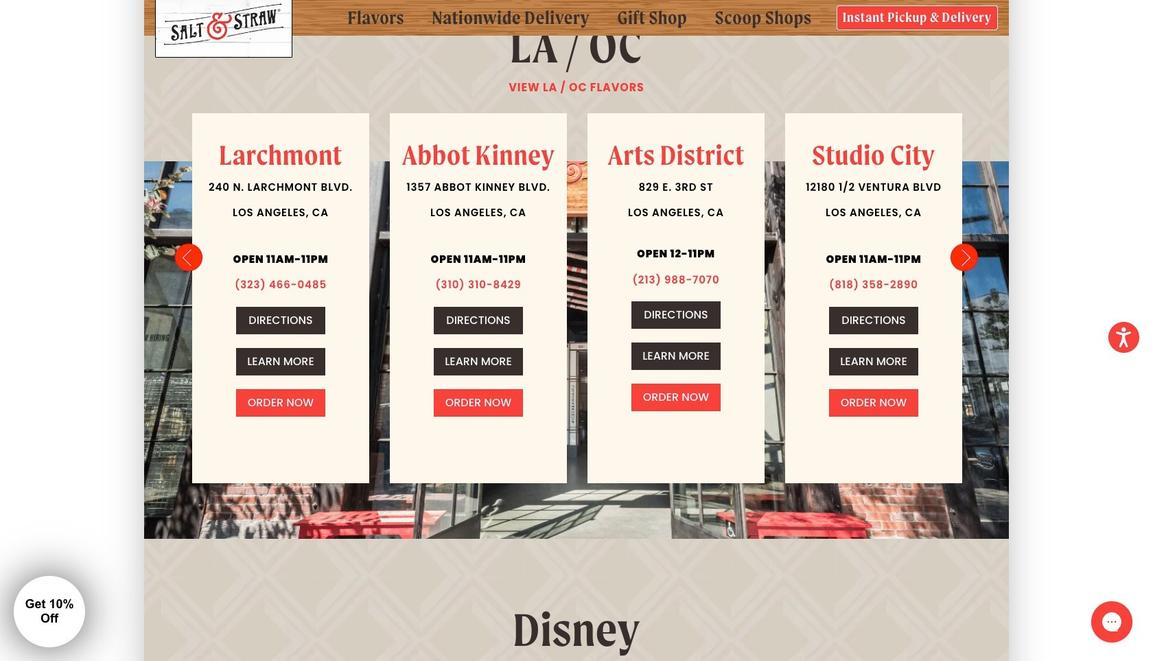 Task type: describe. For each thing, give the bounding box(es) containing it.
open accessibe: accessibility options, statement and help image
[[1117, 328, 1132, 348]]

chevron left image
[[179, 249, 196, 266]]



Task type: locate. For each thing, give the bounding box(es) containing it.
salt and straw ice cream image
[[155, 0, 293, 49]]

chevron right image
[[958, 249, 975, 266]]



Task type: vqa. For each thing, say whether or not it's contained in the screenshot.
chevron right image
yes



